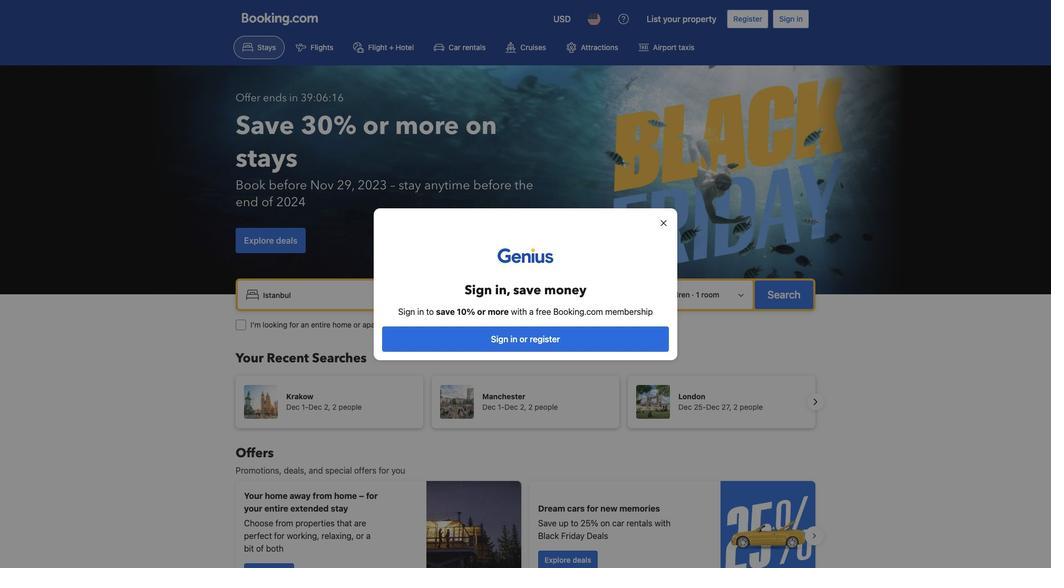 Task type: locate. For each thing, give the bounding box(es) containing it.
sign in, save money dialog
[[361, 195, 691, 373]]

with
[[511, 307, 527, 316], [655, 519, 671, 528]]

date left —
[[497, 290, 513, 299]]

3 2 from the left
[[734, 403, 738, 412]]

1 horizontal spatial entire
[[311, 320, 331, 329]]

or left apartment
[[354, 320, 361, 329]]

your right list
[[664, 14, 681, 24]]

0 horizontal spatial deals
[[276, 236, 298, 245]]

or right 30%
[[363, 109, 389, 143]]

i'm left traveling
[[421, 320, 432, 329]]

in left in,
[[489, 290, 495, 299]]

stay right 2023
[[399, 177, 421, 194]]

1 vertical spatial explore deals
[[545, 556, 592, 564]]

0 vertical spatial of
[[262, 194, 273, 211]]

deals down friday
[[573, 556, 592, 564]]

1 horizontal spatial i'm
[[421, 320, 432, 329]]

explore
[[244, 236, 274, 245], [545, 556, 571, 564]]

2, inside manchester dec 1-dec 2, 2 people
[[520, 403, 527, 412]]

1 horizontal spatial people
[[535, 403, 558, 412]]

explore down end
[[244, 236, 274, 245]]

0 horizontal spatial 1-
[[302, 403, 309, 412]]

stay inside offer ends in 39:06:16 save 30% or more on stays book before nov 29, 2023 – stay anytime before the end of 2024
[[399, 177, 421, 194]]

or up work
[[478, 307, 486, 316]]

1- for krakow
[[302, 403, 309, 412]]

deals for on
[[573, 556, 592, 564]]

1- inside manchester dec 1-dec 2, 2 people
[[498, 403, 505, 412]]

1 vertical spatial –
[[359, 491, 364, 501]]

1 horizontal spatial 2,
[[520, 403, 527, 412]]

your for your recent searches
[[236, 350, 264, 367]]

explore deals link down 2024
[[236, 228, 306, 253]]

attractions link
[[558, 36, 628, 59]]

0 vertical spatial region
[[227, 371, 825, 433]]

1 vertical spatial on
[[601, 519, 611, 528]]

to
[[427, 307, 434, 316], [571, 519, 579, 528]]

1 vertical spatial save
[[539, 519, 557, 528]]

more
[[395, 109, 459, 143], [488, 307, 509, 316]]

stay inside your home away from home – for your entire extended stay choose from properties that are perfect for working, relaxing, or a bit of both
[[331, 504, 348, 513]]

1 vertical spatial save
[[436, 307, 455, 316]]

explore deals link for on
[[539, 551, 598, 568]]

0 horizontal spatial explore deals link
[[236, 228, 306, 253]]

for up both
[[274, 531, 285, 541]]

a left "free"
[[530, 307, 534, 316]]

dec
[[286, 403, 300, 412], [309, 403, 322, 412], [483, 403, 496, 412], [505, 403, 518, 412], [679, 403, 692, 412], [707, 403, 720, 412]]

0 horizontal spatial more
[[395, 109, 459, 143]]

before left the
[[474, 177, 512, 194]]

nov
[[310, 177, 334, 194]]

1 2 from the left
[[333, 403, 337, 412]]

2, down 'manchester'
[[520, 403, 527, 412]]

your left recent
[[236, 350, 264, 367]]

properties
[[296, 519, 335, 528]]

1 vertical spatial with
[[655, 519, 671, 528]]

rentals inside dream cars for new memories save up to 25% on car rentals with black friday deals
[[627, 519, 653, 528]]

an
[[301, 320, 309, 329]]

home
[[333, 320, 352, 329], [265, 491, 288, 501], [334, 491, 357, 501]]

your up choose
[[244, 504, 263, 513]]

to inside dream cars for new memories save up to 25% on car rentals with black friday deals
[[571, 519, 579, 528]]

your inside your home away from home – for your entire extended stay choose from properties that are perfect for working, relaxing, or a bit of both
[[244, 491, 263, 501]]

date right out
[[567, 290, 583, 299]]

1 horizontal spatial explore deals
[[545, 556, 592, 564]]

list your property
[[647, 14, 717, 24]]

0 horizontal spatial your
[[244, 504, 263, 513]]

looking
[[263, 320, 288, 329], [528, 320, 553, 329]]

explore deals inside region
[[545, 556, 592, 564]]

0 horizontal spatial stay
[[331, 504, 348, 513]]

1- inside krakow dec 1-dec 2, 2 people
[[302, 403, 309, 412]]

2 before from the left
[[474, 177, 512, 194]]

1 vertical spatial explore deals link
[[539, 551, 598, 568]]

work
[[476, 320, 493, 329]]

blue genius logo image
[[498, 248, 554, 263], [498, 248, 554, 263]]

rentals right car
[[463, 43, 486, 52]]

0 horizontal spatial with
[[511, 307, 527, 316]]

of inside offer ends in 39:06:16 save 30% or more on stays book before nov 29, 2023 – stay anytime before the end of 2024
[[262, 194, 273, 211]]

sign
[[780, 14, 795, 23], [465, 281, 492, 299], [399, 307, 415, 316], [491, 334, 509, 344]]

0 vertical spatial deals
[[276, 236, 298, 245]]

2 check- from the left
[[528, 290, 553, 299]]

1 people from the left
[[339, 403, 362, 412]]

0 horizontal spatial a
[[366, 531, 371, 541]]

0 horizontal spatial save
[[236, 109, 295, 143]]

2
[[333, 403, 337, 412], [529, 403, 533, 412], [734, 403, 738, 412]]

1 horizontal spatial save
[[539, 519, 557, 528]]

1 horizontal spatial looking
[[528, 320, 553, 329]]

your
[[664, 14, 681, 24], [244, 504, 263, 513]]

0 vertical spatial save
[[514, 281, 542, 299]]

promotions,
[[236, 466, 282, 475]]

car rentals link
[[425, 36, 495, 59]]

offer
[[236, 91, 261, 105]]

0 horizontal spatial people
[[339, 403, 362, 412]]

searches
[[312, 350, 367, 367]]

dream cars for new memories save up to 25% on car rentals with black friday deals
[[539, 504, 671, 541]]

1-
[[302, 403, 309, 412], [498, 403, 505, 412]]

0 horizontal spatial explore
[[244, 236, 274, 245]]

1 vertical spatial a
[[366, 531, 371, 541]]

stays link
[[234, 36, 285, 59]]

save
[[236, 109, 295, 143], [539, 519, 557, 528]]

away
[[290, 491, 311, 501]]

explore deals down friday
[[545, 556, 592, 564]]

explore inside region
[[545, 556, 571, 564]]

1 i'm from the left
[[251, 320, 261, 329]]

0 vertical spatial rentals
[[463, 43, 486, 52]]

1 horizontal spatial –
[[391, 177, 396, 194]]

entire up choose
[[265, 504, 289, 513]]

offers promotions, deals, and special offers for you
[[236, 445, 406, 475]]

or down i'm
[[520, 334, 528, 344]]

1 horizontal spatial 1-
[[498, 403, 505, 412]]

for
[[290, 320, 299, 329], [465, 320, 474, 329], [555, 320, 564, 329], [379, 466, 390, 475], [366, 491, 378, 501], [587, 504, 599, 513], [274, 531, 285, 541]]

0 horizontal spatial 2,
[[324, 403, 331, 412]]

2 i'm from the left
[[421, 320, 432, 329]]

2,
[[324, 403, 331, 412], [520, 403, 527, 412]]

extended
[[291, 504, 329, 513]]

traveling
[[434, 320, 463, 329]]

2 horizontal spatial 2
[[734, 403, 738, 412]]

explore deals link
[[236, 228, 306, 253], [539, 551, 598, 568]]

27,
[[722, 403, 732, 412]]

region containing your home away from home – for your entire extended stay
[[227, 477, 825, 568]]

0 vertical spatial more
[[395, 109, 459, 143]]

both
[[266, 544, 284, 553]]

1 vertical spatial your
[[244, 504, 263, 513]]

0 horizontal spatial –
[[359, 491, 364, 501]]

list
[[647, 14, 661, 24]]

explore deals link down friday
[[539, 551, 598, 568]]

from up extended
[[313, 491, 332, 501]]

you
[[392, 466, 406, 475]]

4 dec from the left
[[505, 403, 518, 412]]

with down memories
[[655, 519, 671, 528]]

1 horizontal spatial with
[[655, 519, 671, 528]]

next image
[[810, 396, 822, 408]]

25%
[[581, 519, 599, 528]]

people inside krakow dec 1-dec 2, 2 people
[[339, 403, 362, 412]]

check-in date button
[[459, 285, 517, 304]]

stay up "that"
[[331, 504, 348, 513]]

0 horizontal spatial looking
[[263, 320, 288, 329]]

for up 25%
[[587, 504, 599, 513]]

of right end
[[262, 194, 273, 211]]

– inside your home away from home – for your entire extended stay choose from properties that are perfect for working, relaxing, or a bit of both
[[359, 491, 364, 501]]

sign in to save 10% or more with a free booking.com membership
[[399, 307, 653, 316]]

1 horizontal spatial explore deals link
[[539, 551, 598, 568]]

2 people from the left
[[535, 403, 558, 412]]

0 vertical spatial explore
[[244, 236, 274, 245]]

with inside sign in, save money dialog
[[511, 307, 527, 316]]

or down are
[[356, 531, 364, 541]]

0 vertical spatial with
[[511, 307, 527, 316]]

0 vertical spatial from
[[313, 491, 332, 501]]

2, for krakow
[[324, 403, 331, 412]]

sign in, save money
[[465, 281, 587, 299]]

1 horizontal spatial before
[[474, 177, 512, 194]]

0 horizontal spatial explore deals
[[244, 236, 298, 245]]

check- up 10%
[[463, 290, 489, 299]]

to right "up"
[[571, 519, 579, 528]]

in up the i'm traveling for work
[[418, 307, 424, 316]]

1 horizontal spatial check-
[[528, 290, 553, 299]]

0 vertical spatial entire
[[311, 320, 331, 329]]

0 vertical spatial your
[[236, 350, 264, 367]]

1 horizontal spatial stay
[[399, 177, 421, 194]]

a
[[530, 307, 534, 316], [366, 531, 371, 541]]

0 vertical spatial your
[[664, 14, 681, 24]]

i'm
[[251, 320, 261, 329], [421, 320, 432, 329]]

explore deals down 2024
[[244, 236, 298, 245]]

– right 2023
[[391, 177, 396, 194]]

in inside offer ends in 39:06:16 save 30% or more on stays book before nov 29, 2023 – stay anytime before the end of 2024
[[290, 91, 298, 105]]

sign for sign in
[[780, 14, 795, 23]]

– inside offer ends in 39:06:16 save 30% or more on stays book before nov 29, 2023 – stay anytime before the end of 2024
[[391, 177, 396, 194]]

1 horizontal spatial your
[[664, 14, 681, 24]]

1 vertical spatial explore
[[545, 556, 571, 564]]

1 vertical spatial more
[[488, 307, 509, 316]]

new
[[601, 504, 618, 513]]

1 vertical spatial entire
[[265, 504, 289, 513]]

0 horizontal spatial from
[[276, 519, 294, 528]]

i'm looking for flights
[[516, 320, 588, 329]]

0 vertical spatial explore deals link
[[236, 228, 306, 253]]

perfect
[[244, 531, 272, 541]]

i'm
[[516, 320, 526, 329]]

explore for stays
[[244, 236, 274, 245]]

0 vertical spatial a
[[530, 307, 534, 316]]

2 region from the top
[[227, 477, 825, 568]]

with inside dream cars for new memories save up to 25% on car rentals with black friday deals
[[655, 519, 671, 528]]

a down are
[[366, 531, 371, 541]]

offers
[[236, 445, 274, 462]]

region
[[227, 371, 825, 433], [227, 477, 825, 568]]

2 2 from the left
[[529, 403, 533, 412]]

or
[[363, 109, 389, 143], [478, 307, 486, 316], [354, 320, 361, 329], [520, 334, 528, 344], [356, 531, 364, 541]]

0 horizontal spatial before
[[269, 177, 307, 194]]

explore down black
[[545, 556, 571, 564]]

2 inside krakow dec 1-dec 2, 2 people
[[333, 403, 337, 412]]

people inside london dec 25-dec 27, 2 people
[[740, 403, 764, 412]]

1- for manchester
[[498, 403, 505, 412]]

flights
[[311, 43, 334, 52]]

2 for london
[[734, 403, 738, 412]]

in for sign in to save 10% or more with a free booking.com membership
[[418, 307, 424, 316]]

2 inside manchester dec 1-dec 2, 2 people
[[529, 403, 533, 412]]

1 2, from the left
[[324, 403, 331, 412]]

save down 'ends'
[[236, 109, 295, 143]]

of right bit
[[256, 544, 264, 553]]

list your property link
[[641, 6, 723, 32]]

sign in or register
[[491, 334, 561, 344]]

i'm left an
[[251, 320, 261, 329]]

your inside "link"
[[664, 14, 681, 24]]

1 horizontal spatial a
[[530, 307, 534, 316]]

entire right an
[[311, 320, 331, 329]]

before
[[269, 177, 307, 194], [474, 177, 512, 194]]

2024
[[277, 194, 306, 211]]

your home away from home – for your entire extended stay choose from properties that are perfect for working, relaxing, or a bit of both
[[244, 491, 378, 553]]

0 horizontal spatial i'm
[[251, 320, 261, 329]]

1 before from the left
[[269, 177, 307, 194]]

2 looking from the left
[[528, 320, 553, 329]]

1 vertical spatial of
[[256, 544, 264, 553]]

in right 'ends'
[[290, 91, 298, 105]]

1 1- from the left
[[302, 403, 309, 412]]

1 horizontal spatial 2
[[529, 403, 533, 412]]

people inside manchester dec 1-dec 2, 2 people
[[535, 403, 558, 412]]

2, down the "searches"
[[324, 403, 331, 412]]

1 horizontal spatial more
[[488, 307, 509, 316]]

your
[[236, 350, 264, 367], [244, 491, 263, 501]]

0 vertical spatial to
[[427, 307, 434, 316]]

special
[[325, 466, 352, 475]]

to up traveling
[[427, 307, 434, 316]]

0 vertical spatial on
[[466, 109, 497, 143]]

0 horizontal spatial entire
[[265, 504, 289, 513]]

0 horizontal spatial 2
[[333, 403, 337, 412]]

rentals down memories
[[627, 519, 653, 528]]

1- down 'krakow'
[[302, 403, 309, 412]]

airport
[[654, 43, 677, 52]]

in down i'm
[[511, 334, 518, 344]]

0 vertical spatial save
[[236, 109, 295, 143]]

0 horizontal spatial rentals
[[463, 43, 486, 52]]

to inside sign in, save money dialog
[[427, 307, 434, 316]]

before down stays
[[269, 177, 307, 194]]

save up "sign in to save 10% or more with a free booking.com membership"
[[514, 281, 542, 299]]

2 horizontal spatial people
[[740, 403, 764, 412]]

1 vertical spatial stay
[[331, 504, 348, 513]]

1 vertical spatial region
[[227, 477, 825, 568]]

2 2, from the left
[[520, 403, 527, 412]]

3 people from the left
[[740, 403, 764, 412]]

check-in date — check-out date
[[463, 290, 583, 299]]

looking down "free"
[[528, 320, 553, 329]]

anytime
[[425, 177, 470, 194]]

in right register
[[797, 14, 803, 23]]

flight + hotel link
[[345, 36, 423, 59]]

for left you
[[379, 466, 390, 475]]

0 horizontal spatial date
[[497, 290, 513, 299]]

0 vertical spatial explore deals
[[244, 236, 298, 245]]

cruises link
[[497, 36, 556, 59]]

save up traveling
[[436, 307, 455, 316]]

a inside dialog
[[530, 307, 534, 316]]

1 horizontal spatial date
[[567, 290, 583, 299]]

your down promotions,
[[244, 491, 263, 501]]

from up the working,
[[276, 519, 294, 528]]

1 vertical spatial to
[[571, 519, 579, 528]]

save up black
[[539, 519, 557, 528]]

cruises
[[521, 43, 547, 52]]

0 horizontal spatial on
[[466, 109, 497, 143]]

1 date from the left
[[497, 290, 513, 299]]

1 horizontal spatial to
[[571, 519, 579, 528]]

1 vertical spatial rentals
[[627, 519, 653, 528]]

attractions
[[581, 43, 619, 52]]

cars
[[568, 504, 585, 513]]

1 looking from the left
[[263, 320, 288, 329]]

0 horizontal spatial to
[[427, 307, 434, 316]]

1 horizontal spatial rentals
[[627, 519, 653, 528]]

1 region from the top
[[227, 371, 825, 433]]

1 horizontal spatial deals
[[573, 556, 592, 564]]

2 inside london dec 25-dec 27, 2 people
[[734, 403, 738, 412]]

check- up "free"
[[528, 290, 553, 299]]

of
[[262, 194, 273, 211], [256, 544, 264, 553]]

money
[[545, 281, 587, 299]]

with up i'm
[[511, 307, 527, 316]]

people
[[339, 403, 362, 412], [535, 403, 558, 412], [740, 403, 764, 412]]

working,
[[287, 531, 320, 541]]

0 horizontal spatial check-
[[463, 290, 489, 299]]

get up to 25% off car rental with black friday deals image
[[721, 481, 816, 568]]

– down offers
[[359, 491, 364, 501]]

2, inside krakow dec 1-dec 2, 2 people
[[324, 403, 331, 412]]

region containing krakow
[[227, 371, 825, 433]]

search button
[[755, 281, 814, 309]]

of inside your home away from home – for your entire extended stay choose from properties that are perfect for working, relaxing, or a bit of both
[[256, 544, 264, 553]]

relaxing,
[[322, 531, 354, 541]]

rentals inside 'link'
[[463, 43, 486, 52]]

people for krakow dec 1-dec 2, 2 people
[[339, 403, 362, 412]]

deals down 2024
[[276, 236, 298, 245]]

0 vertical spatial stay
[[399, 177, 421, 194]]

check-out date button
[[524, 285, 587, 304]]

1 horizontal spatial on
[[601, 519, 611, 528]]

1 vertical spatial deals
[[573, 556, 592, 564]]

1- down 'manchester'
[[498, 403, 505, 412]]

your inside your home away from home – for your entire extended stay choose from properties that are perfect for working, relaxing, or a bit of both
[[244, 504, 263, 513]]

sign in or register link
[[382, 326, 669, 352]]

on
[[466, 109, 497, 143], [601, 519, 611, 528]]

2 1- from the left
[[498, 403, 505, 412]]

for inside offers promotions, deals, and special offers for you
[[379, 466, 390, 475]]

0 vertical spatial –
[[391, 177, 396, 194]]

free
[[536, 307, 551, 316]]

1 horizontal spatial explore
[[545, 556, 571, 564]]

flight
[[368, 43, 387, 52]]

looking left an
[[263, 320, 288, 329]]

1 vertical spatial your
[[244, 491, 263, 501]]

membership
[[606, 307, 653, 316]]



Task type: vqa. For each thing, say whether or not it's contained in the screenshot.
stays deals
yes



Task type: describe. For each thing, give the bounding box(es) containing it.
25-
[[694, 403, 707, 412]]

i'm looking for an entire home or apartment
[[251, 320, 398, 329]]

bit
[[244, 544, 254, 553]]

the
[[515, 177, 534, 194]]

deals,
[[284, 466, 307, 475]]

booking.com image
[[242, 13, 318, 25]]

explore for on
[[545, 556, 571, 564]]

choose
[[244, 519, 274, 528]]

more inside offer ends in 39:06:16 save 30% or more on stays book before nov 29, 2023 – stay anytime before the end of 2024
[[395, 109, 459, 143]]

taxis
[[679, 43, 695, 52]]

are
[[354, 519, 367, 528]]

booking.com
[[554, 307, 604, 316]]

1 horizontal spatial save
[[514, 281, 542, 299]]

for left flights
[[555, 320, 564, 329]]

on inside dream cars for new memories save up to 25% on car rentals with black friday deals
[[601, 519, 611, 528]]

in for sign in
[[797, 14, 803, 23]]

car
[[613, 519, 625, 528]]

stays
[[257, 43, 276, 52]]

explore deals for stays
[[244, 236, 298, 245]]

krakow dec 1-dec 2, 2 people
[[286, 392, 362, 412]]

a inside your home away from home – for your entire extended stay choose from properties that are perfect for working, relaxing, or a bit of both
[[366, 531, 371, 541]]

home up the "searches"
[[333, 320, 352, 329]]

krakow
[[286, 392, 314, 401]]

for inside dream cars for new memories save up to 25% on car rentals with black friday deals
[[587, 504, 599, 513]]

entire inside your home away from home – for your entire extended stay choose from properties that are perfect for working, relaxing, or a bit of both
[[265, 504, 289, 513]]

or inside your home away from home – for your entire extended stay choose from properties that are perfect for working, relaxing, or a bit of both
[[356, 531, 364, 541]]

2023
[[358, 177, 387, 194]]

flights
[[566, 320, 588, 329]]

friday
[[562, 531, 585, 541]]

offer ends in 39:06:16 save 30% or more on stays book before nov 29, 2023 – stay anytime before the end of 2024
[[236, 91, 534, 211]]

i'm for i'm looking for an entire home or apartment
[[251, 320, 261, 329]]

save inside dream cars for new memories save up to 25% on car rentals with black friday deals
[[539, 519, 557, 528]]

deals
[[587, 531, 609, 541]]

home down special
[[334, 491, 357, 501]]

people for london dec 25-dec 27, 2 people
[[740, 403, 764, 412]]

sign for sign in, save money
[[465, 281, 492, 299]]

your recent searches
[[236, 350, 367, 367]]

10%
[[457, 307, 476, 316]]

2 for manchester
[[529, 403, 533, 412]]

29,
[[337, 177, 355, 194]]

hotel
[[396, 43, 414, 52]]

sign in link
[[774, 9, 810, 28]]

recent
[[267, 350, 309, 367]]

for down offers
[[366, 491, 378, 501]]

register
[[530, 334, 561, 344]]

2, for manchester
[[520, 403, 527, 412]]

london dec 25-dec 27, 2 people
[[679, 392, 764, 412]]

ends
[[263, 91, 287, 105]]

1 dec from the left
[[286, 403, 300, 412]]

2 for krakow
[[333, 403, 337, 412]]

manchester dec 1-dec 2, 2 people
[[483, 392, 558, 412]]

for left an
[[290, 320, 299, 329]]

6 dec from the left
[[707, 403, 720, 412]]

3 dec from the left
[[483, 403, 496, 412]]

in,
[[496, 281, 511, 299]]

2 dec from the left
[[309, 403, 322, 412]]

1 check- from the left
[[463, 290, 489, 299]]

out
[[553, 290, 565, 299]]

register
[[734, 14, 763, 23]]

flights link
[[287, 36, 343, 59]]

save inside offer ends in 39:06:16 save 30% or more on stays book before nov 29, 2023 – stay anytime before the end of 2024
[[236, 109, 295, 143]]

people for manchester dec 1-dec 2, 2 people
[[535, 403, 558, 412]]

1 vertical spatial from
[[276, 519, 294, 528]]

1 horizontal spatial from
[[313, 491, 332, 501]]

39:06:16
[[301, 91, 344, 105]]

dream
[[539, 504, 566, 513]]

i'm traveling for work
[[421, 320, 493, 329]]

black
[[539, 531, 559, 541]]

+
[[389, 43, 394, 52]]

sign for sign in to save 10% or more with a free booking.com membership
[[399, 307, 415, 316]]

on inside offer ends in 39:06:16 save 30% or more on stays book before nov 29, 2023 – stay anytime before the end of 2024
[[466, 109, 497, 143]]

sign for sign in or register
[[491, 334, 509, 344]]

home left the away
[[265, 491, 288, 501]]

sign in
[[780, 14, 803, 23]]

looking for i'm
[[528, 320, 553, 329]]

or inside offer ends in 39:06:16 save 30% or more on stays book before nov 29, 2023 – stay anytime before the end of 2024
[[363, 109, 389, 143]]

—
[[517, 290, 524, 299]]

airport taxis link
[[630, 36, 704, 59]]

30%
[[301, 109, 357, 143]]

your for your home away from home – for your entire extended stay choose from properties that are perfect for working, relaxing, or a bit of both
[[244, 491, 263, 501]]

5 dec from the left
[[679, 403, 692, 412]]

property
[[683, 14, 717, 24]]

airport taxis
[[654, 43, 695, 52]]

manchester
[[483, 392, 526, 401]]

that
[[337, 519, 352, 528]]

i'm for i'm traveling for work
[[421, 320, 432, 329]]

deals for stays
[[276, 236, 298, 245]]

a photo of a couple standing in front of a cabin in a forest at night image
[[427, 481, 522, 568]]

and
[[309, 466, 323, 475]]

in for sign in or register
[[511, 334, 518, 344]]

more inside sign in, save money dialog
[[488, 307, 509, 316]]

in for check-in date — check-out date
[[489, 290, 495, 299]]

end
[[236, 194, 258, 211]]

0 horizontal spatial save
[[436, 307, 455, 316]]

register link
[[728, 9, 769, 28]]

looking for i'm
[[263, 320, 288, 329]]

stays
[[236, 141, 298, 176]]

explore deals for on
[[545, 556, 592, 564]]

apartment
[[363, 320, 398, 329]]

book
[[236, 177, 266, 194]]

search
[[768, 289, 801, 301]]

2 date from the left
[[567, 290, 583, 299]]

for down 10%
[[465, 320, 474, 329]]

memories
[[620, 504, 661, 513]]

london
[[679, 392, 706, 401]]

offers
[[354, 466, 377, 475]]

explore deals link for stays
[[236, 228, 306, 253]]

car
[[449, 43, 461, 52]]



